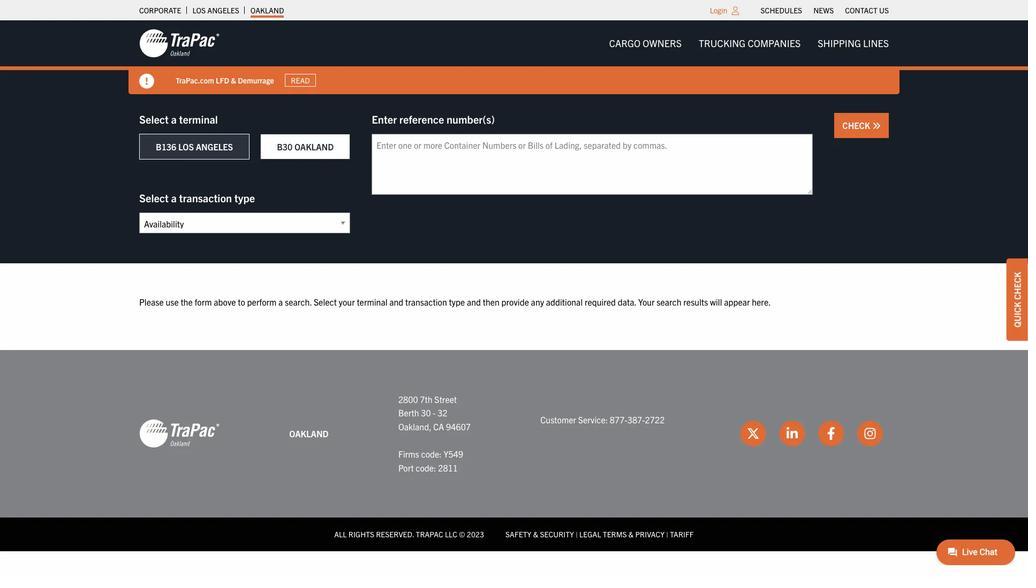 Task type: locate. For each thing, give the bounding box(es) containing it.
& right safety
[[533, 530, 538, 539]]

contact us link
[[845, 3, 889, 18]]

select left your
[[314, 297, 337, 307]]

customer service: 877-387-2722
[[541, 415, 665, 425]]

oakland image
[[139, 28, 220, 58], [139, 419, 220, 449]]

ca
[[433, 421, 444, 432]]

enter reference number(s)
[[372, 112, 495, 126]]

0 vertical spatial transaction
[[179, 191, 232, 205]]

angeles left oakland link on the top left
[[207, 5, 239, 15]]

all
[[334, 530, 347, 539]]

and
[[389, 297, 403, 307], [467, 297, 481, 307]]

oakland image for banner on the top of page containing cargo owners
[[139, 28, 220, 58]]

1 horizontal spatial type
[[449, 297, 465, 307]]

0 vertical spatial menu bar
[[755, 3, 895, 18]]

demurrage
[[238, 75, 274, 85]]

0 vertical spatial a
[[171, 112, 177, 126]]

contact us
[[845, 5, 889, 15]]

reserved.
[[376, 530, 414, 539]]

2 vertical spatial oakland
[[289, 428, 329, 439]]

0 vertical spatial check
[[843, 120, 872, 131]]

corporate
[[139, 5, 181, 15]]

1 horizontal spatial check
[[1012, 272, 1023, 300]]

a
[[171, 112, 177, 126], [171, 191, 177, 205], [279, 297, 283, 307]]

menu bar
[[755, 3, 895, 18], [601, 33, 898, 54]]

menu bar containing cargo owners
[[601, 33, 898, 54]]

30
[[421, 408, 431, 418]]

please use the form above to perform a search. select your terminal and transaction type and then provide any additional required data. your search results will appear here.
[[139, 297, 771, 307]]

0 vertical spatial terminal
[[179, 112, 218, 126]]

0 horizontal spatial check
[[843, 120, 872, 131]]

code: up 2811
[[421, 449, 442, 460]]

appear
[[724, 297, 750, 307]]

footer
[[0, 350, 1028, 551]]

los right b136
[[178, 141, 194, 152]]

oakland,
[[398, 421, 431, 432]]

los
[[192, 5, 206, 15], [178, 141, 194, 152]]

companies
[[748, 37, 801, 49]]

0 vertical spatial select
[[139, 112, 169, 126]]

0 horizontal spatial transaction
[[179, 191, 232, 205]]

select
[[139, 112, 169, 126], [139, 191, 169, 205], [314, 297, 337, 307]]

type
[[234, 191, 255, 205], [449, 297, 465, 307]]

& right terms
[[629, 530, 634, 539]]

1 horizontal spatial terminal
[[357, 297, 387, 307]]

1 vertical spatial los
[[178, 141, 194, 152]]

select up b136
[[139, 112, 169, 126]]

0 vertical spatial type
[[234, 191, 255, 205]]

& right lfd
[[231, 75, 236, 85]]

| left legal
[[576, 530, 578, 539]]

1 vertical spatial select
[[139, 191, 169, 205]]

2 vertical spatial select
[[314, 297, 337, 307]]

owners
[[643, 37, 682, 49]]

here.
[[752, 297, 771, 307]]

terminal right your
[[357, 297, 387, 307]]

los right the corporate link
[[192, 5, 206, 15]]

port
[[398, 463, 414, 473]]

trucking
[[699, 37, 746, 49]]

code:
[[421, 449, 442, 460], [416, 463, 436, 473]]

1 horizontal spatial |
[[666, 530, 668, 539]]

check
[[843, 120, 872, 131], [1012, 272, 1023, 300]]

code: right port
[[416, 463, 436, 473]]

1 vertical spatial terminal
[[357, 297, 387, 307]]

1 oakland image from the top
[[139, 28, 220, 58]]

shipping lines link
[[809, 33, 898, 54]]

berth
[[398, 408, 419, 418]]

b136 los angeles
[[156, 141, 233, 152]]

©
[[459, 530, 465, 539]]

7th
[[420, 394, 433, 405]]

and left then
[[467, 297, 481, 307]]

a left the search. on the bottom of the page
[[279, 297, 283, 307]]

angeles
[[207, 5, 239, 15], [196, 141, 233, 152]]

1 horizontal spatial solid image
[[872, 122, 881, 130]]

oakland image inside footer
[[139, 419, 220, 449]]

form
[[195, 297, 212, 307]]

number(s)
[[447, 112, 495, 126]]

0 horizontal spatial terminal
[[179, 112, 218, 126]]

perform
[[247, 297, 277, 307]]

2 oakland image from the top
[[139, 419, 220, 449]]

1 vertical spatial check
[[1012, 272, 1023, 300]]

|
[[576, 530, 578, 539], [666, 530, 668, 539]]

angeles down select a terminal
[[196, 141, 233, 152]]

banner
[[0, 20, 1028, 94]]

1 vertical spatial menu bar
[[601, 33, 898, 54]]

| left tariff link
[[666, 530, 668, 539]]

cargo owners link
[[601, 33, 690, 54]]

0 horizontal spatial |
[[576, 530, 578, 539]]

data.
[[618, 297, 637, 307]]

select down b136
[[139, 191, 169, 205]]

1 vertical spatial oakland image
[[139, 419, 220, 449]]

Enter reference number(s) text field
[[372, 134, 813, 195]]

select a transaction type
[[139, 191, 255, 205]]

1 vertical spatial a
[[171, 191, 177, 205]]

schedules
[[761, 5, 802, 15]]

0 horizontal spatial and
[[389, 297, 403, 307]]

oakland inside footer
[[289, 428, 329, 439]]

1 horizontal spatial and
[[467, 297, 481, 307]]

safety & security | legal terms & privacy | tariff
[[506, 530, 694, 539]]

0 vertical spatial oakland image
[[139, 28, 220, 58]]

los angeles link
[[192, 3, 239, 18]]

and right your
[[389, 297, 403, 307]]

1 vertical spatial code:
[[416, 463, 436, 473]]

387-
[[628, 415, 645, 425]]

b30 oakland
[[277, 141, 334, 152]]

trapac.com
[[176, 75, 214, 85]]

1 horizontal spatial transaction
[[405, 297, 447, 307]]

menu bar up shipping
[[755, 3, 895, 18]]

2800 7th street berth 30 - 32 oakland, ca 94607
[[398, 394, 471, 432]]

legal terms & privacy link
[[580, 530, 665, 539]]

cargo
[[609, 37, 641, 49]]

menu bar down the light image
[[601, 33, 898, 54]]

a down b136
[[171, 191, 177, 205]]

a up b136
[[171, 112, 177, 126]]

transaction
[[179, 191, 232, 205], [405, 297, 447, 307]]

terminal up b136 los angeles
[[179, 112, 218, 126]]

oakland
[[251, 5, 284, 15], [295, 141, 334, 152], [289, 428, 329, 439]]

select for select a transaction type
[[139, 191, 169, 205]]

schedules link
[[761, 3, 802, 18]]

0 vertical spatial solid image
[[139, 74, 154, 89]]

results
[[684, 297, 708, 307]]

terminal
[[179, 112, 218, 126], [357, 297, 387, 307]]

oakland image inside banner
[[139, 28, 220, 58]]

firms
[[398, 449, 419, 460]]

login
[[710, 5, 728, 15]]

32
[[438, 408, 448, 418]]

a for terminal
[[171, 112, 177, 126]]

legal
[[580, 530, 601, 539]]

all rights reserved. trapac llc © 2023
[[334, 530, 484, 539]]

1 vertical spatial solid image
[[872, 122, 881, 130]]

solid image
[[139, 74, 154, 89], [872, 122, 881, 130]]

shipping lines
[[818, 37, 889, 49]]



Task type: describe. For each thing, give the bounding box(es) containing it.
please
[[139, 297, 164, 307]]

quick
[[1012, 302, 1023, 328]]

1 vertical spatial angeles
[[196, 141, 233, 152]]

privacy
[[635, 530, 665, 539]]

any
[[531, 297, 544, 307]]

b30
[[277, 141, 293, 152]]

-
[[433, 408, 436, 418]]

rights
[[349, 530, 374, 539]]

877-
[[610, 415, 628, 425]]

security
[[540, 530, 574, 539]]

llc
[[445, 530, 457, 539]]

oakland image for footer containing 2800 7th street
[[139, 419, 220, 449]]

provide
[[502, 297, 529, 307]]

trucking companies
[[699, 37, 801, 49]]

customer
[[541, 415, 576, 425]]

trapac.com lfd & demurrage
[[176, 75, 274, 85]]

check inside button
[[843, 120, 872, 131]]

us
[[879, 5, 889, 15]]

search.
[[285, 297, 312, 307]]

2800
[[398, 394, 418, 405]]

1 vertical spatial oakland
[[295, 141, 334, 152]]

0 horizontal spatial &
[[231, 75, 236, 85]]

light image
[[732, 6, 739, 15]]

cargo owners
[[609, 37, 682, 49]]

0 vertical spatial angeles
[[207, 5, 239, 15]]

trucking companies link
[[690, 33, 809, 54]]

news link
[[814, 3, 834, 18]]

banner containing cargo owners
[[0, 20, 1028, 94]]

1 | from the left
[[576, 530, 578, 539]]

a for transaction
[[171, 191, 177, 205]]

check button
[[835, 113, 889, 138]]

search
[[657, 297, 682, 307]]

2 horizontal spatial &
[[629, 530, 634, 539]]

shipping
[[818, 37, 861, 49]]

2023
[[467, 530, 484, 539]]

0 vertical spatial code:
[[421, 449, 442, 460]]

additional
[[546, 297, 583, 307]]

terms
[[603, 530, 627, 539]]

94607
[[446, 421, 471, 432]]

your
[[339, 297, 355, 307]]

oakland link
[[251, 3, 284, 18]]

menu bar containing schedules
[[755, 3, 895, 18]]

b136
[[156, 141, 176, 152]]

2 vertical spatial a
[[279, 297, 283, 307]]

safety
[[506, 530, 532, 539]]

1 vertical spatial type
[[449, 297, 465, 307]]

1 vertical spatial transaction
[[405, 297, 447, 307]]

firms code:  y549 port code:  2811
[[398, 449, 463, 473]]

tariff link
[[670, 530, 694, 539]]

read
[[291, 76, 310, 85]]

safety & security link
[[506, 530, 574, 539]]

service:
[[578, 415, 608, 425]]

contact
[[845, 5, 878, 15]]

above
[[214, 297, 236, 307]]

your
[[638, 297, 655, 307]]

quick check
[[1012, 272, 1023, 328]]

select for select a terminal
[[139, 112, 169, 126]]

quick check link
[[1007, 259, 1028, 341]]

1 horizontal spatial &
[[533, 530, 538, 539]]

corporate link
[[139, 3, 181, 18]]

2 | from the left
[[666, 530, 668, 539]]

0 horizontal spatial type
[[234, 191, 255, 205]]

los angeles
[[192, 5, 239, 15]]

login link
[[710, 5, 728, 15]]

read link
[[285, 74, 316, 87]]

2 and from the left
[[467, 297, 481, 307]]

1 and from the left
[[389, 297, 403, 307]]

solid image inside the check button
[[872, 122, 881, 130]]

y549
[[444, 449, 463, 460]]

0 vertical spatial los
[[192, 5, 206, 15]]

select a terminal
[[139, 112, 218, 126]]

to
[[238, 297, 245, 307]]

use
[[166, 297, 179, 307]]

tariff
[[670, 530, 694, 539]]

footer containing 2800 7th street
[[0, 350, 1028, 551]]

reference
[[399, 112, 444, 126]]

street
[[435, 394, 457, 405]]

news
[[814, 5, 834, 15]]

2811
[[438, 463, 458, 473]]

will
[[710, 297, 722, 307]]

lines
[[863, 37, 889, 49]]

0 horizontal spatial solid image
[[139, 74, 154, 89]]

trapac
[[416, 530, 443, 539]]

lfd
[[216, 75, 229, 85]]

enter
[[372, 112, 397, 126]]

then
[[483, 297, 500, 307]]

the
[[181, 297, 193, 307]]

2722
[[645, 415, 665, 425]]

0 vertical spatial oakland
[[251, 5, 284, 15]]



Task type: vqa. For each thing, say whether or not it's contained in the screenshot.
leftmost the Oakland
no



